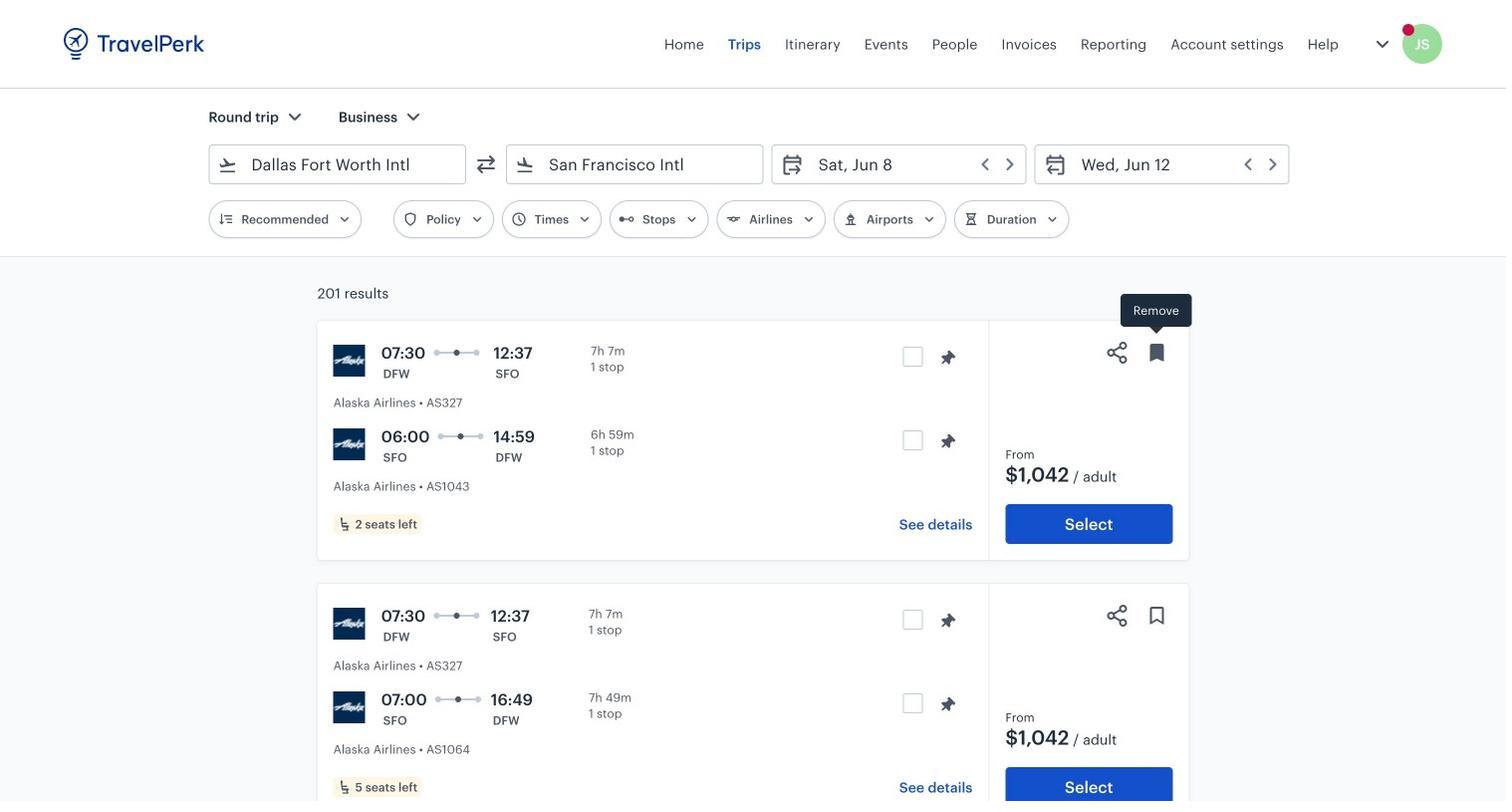 Task type: describe. For each thing, give the bounding box(es) containing it.
To search field
[[535, 148, 737, 180]]

1 alaska airlines image from the top
[[333, 345, 365, 377]]

From search field
[[237, 148, 439, 180]]



Task type: locate. For each thing, give the bounding box(es) containing it.
alaska airlines image
[[333, 345, 365, 377], [333, 428, 365, 460], [333, 608, 365, 640], [333, 692, 365, 723]]

2 alaska airlines image from the top
[[333, 428, 365, 460]]

tooltip
[[1121, 294, 1192, 337]]

Depart field
[[805, 148, 1018, 180]]

3 alaska airlines image from the top
[[333, 608, 365, 640]]

Return field
[[1068, 148, 1281, 180]]

4 alaska airlines image from the top
[[333, 692, 365, 723]]



Task type: vqa. For each thing, say whether or not it's contained in the screenshot.
third Alaska Airlines icon from the top
yes



